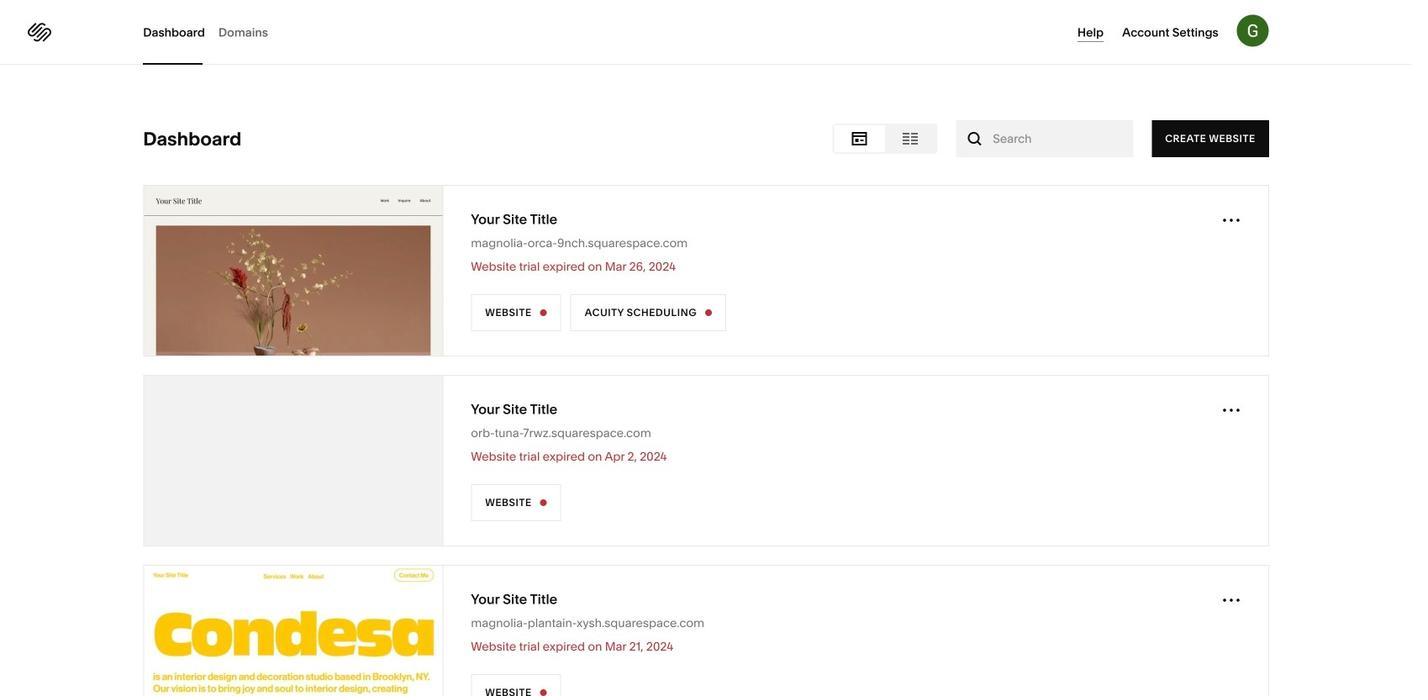 Task type: locate. For each thing, give the bounding box(es) containing it.
1 vertical spatial tab list
[[835, 125, 936, 152]]

tab list
[[143, 0, 282, 65], [835, 125, 936, 152]]

1 horizontal spatial tab list
[[835, 125, 936, 152]]

0 vertical spatial tab list
[[143, 0, 282, 65]]



Task type: vqa. For each thing, say whether or not it's contained in the screenshot.
68Td.Squarespace.Com
no



Task type: describe. For each thing, give the bounding box(es) containing it.
Search field
[[994, 130, 1097, 148]]

0 horizontal spatial tab list
[[143, 0, 282, 65]]



